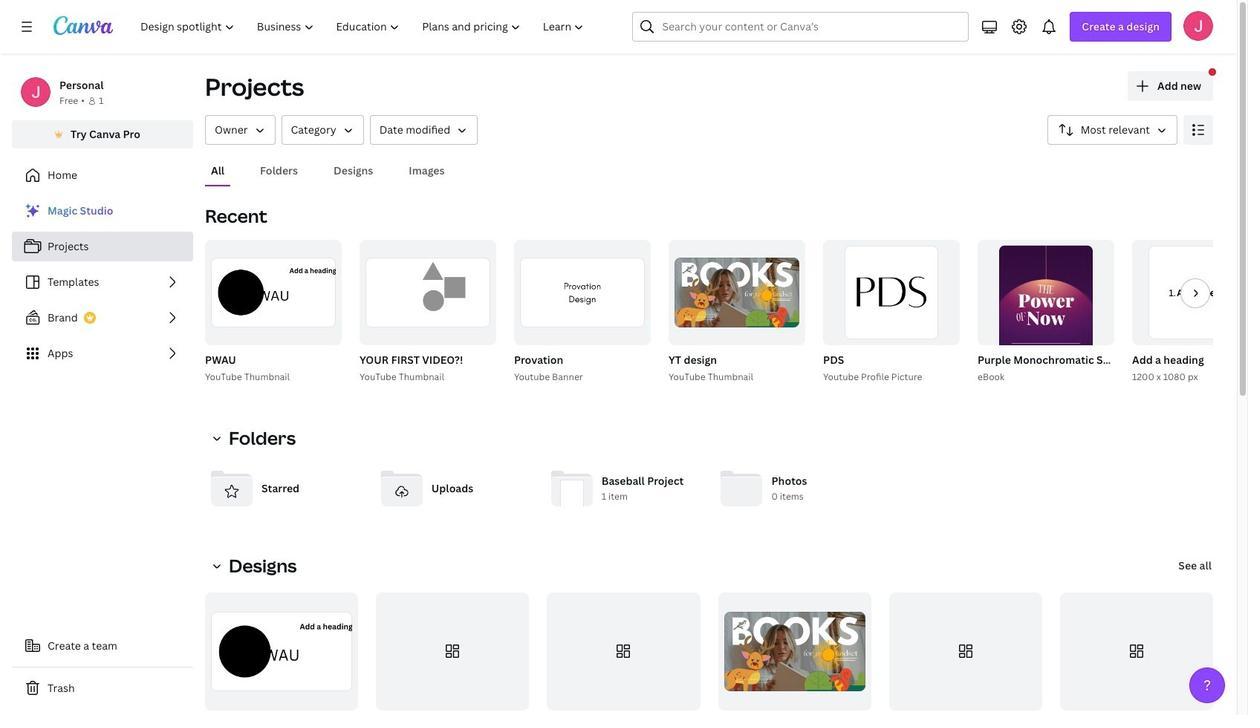 Task type: vqa. For each thing, say whether or not it's contained in the screenshot.
SORT BY "button"
yes



Task type: locate. For each thing, give the bounding box(es) containing it.
Date modified button
[[370, 115, 478, 145]]

Category button
[[281, 115, 364, 145]]

None search field
[[633, 12, 969, 42]]

Owner button
[[205, 115, 275, 145]]

group
[[202, 240, 342, 385], [205, 240, 342, 346], [357, 240, 496, 385], [360, 240, 496, 346], [511, 240, 651, 385], [514, 240, 651, 346], [666, 240, 806, 385], [669, 240, 806, 346], [821, 240, 960, 385], [823, 240, 960, 346], [975, 240, 1204, 395], [978, 240, 1115, 395], [1130, 240, 1249, 385], [1133, 240, 1249, 346], [205, 593, 358, 716], [205, 593, 358, 711], [376, 593, 529, 716], [376, 593, 529, 711], [547, 593, 700, 716], [547, 593, 700, 711], [718, 593, 872, 716], [718, 593, 872, 711], [889, 593, 1043, 716], [889, 593, 1043, 711], [1060, 593, 1214, 716], [1060, 593, 1214, 711]]

list
[[12, 196, 193, 369]]

Sort by button
[[1048, 115, 1178, 145]]



Task type: describe. For each thing, give the bounding box(es) containing it.
james peterson image
[[1184, 11, 1214, 41]]

top level navigation element
[[131, 12, 597, 42]]

Search search field
[[663, 13, 940, 41]]



